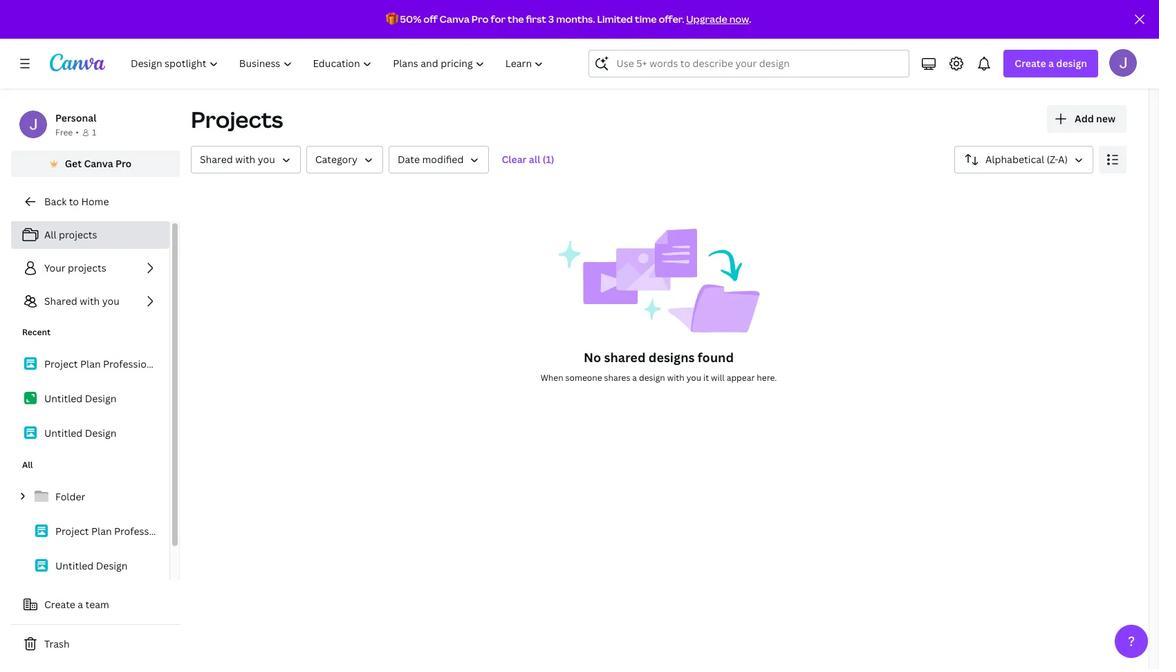Task type: locate. For each thing, give the bounding box(es) containing it.
1 horizontal spatial a
[[633, 372, 637, 384]]

add new
[[1075, 112, 1116, 125]]

1 vertical spatial untitled design link
[[11, 419, 169, 448]]

create for create a design
[[1015, 57, 1047, 70]]

add
[[1075, 112, 1094, 125]]

a left team
[[78, 598, 83, 612]]

shared down the projects
[[200, 153, 233, 166]]

all
[[44, 228, 56, 241], [22, 459, 33, 471]]

design down designs
[[639, 372, 665, 384]]

create
[[1015, 57, 1047, 70], [44, 598, 75, 612]]

1 vertical spatial shared
[[44, 295, 77, 308]]

0 vertical spatial pro
[[472, 12, 489, 26]]

1 vertical spatial projects
[[68, 262, 106, 275]]

0 vertical spatial create
[[1015, 57, 1047, 70]]

1 vertical spatial untitled design
[[44, 427, 117, 440]]

shared with you link
[[11, 288, 169, 315]]

1 vertical spatial all
[[22, 459, 33, 471]]

1 vertical spatial with
[[80, 295, 100, 308]]

with
[[235, 153, 256, 166], [80, 295, 100, 308], [667, 372, 685, 384]]

create inside dropdown button
[[1015, 57, 1047, 70]]

list containing all projects
[[11, 221, 169, 315]]

2 vertical spatial with
[[667, 372, 685, 384]]

0 horizontal spatial pro
[[116, 157, 132, 170]]

shared with you inside owner button
[[200, 153, 275, 166]]

1 vertical spatial a
[[633, 372, 637, 384]]

canva
[[440, 12, 470, 26], [84, 157, 113, 170]]

create a design
[[1015, 57, 1088, 70]]

all
[[529, 153, 540, 166]]

1 horizontal spatial all
[[44, 228, 56, 241]]

someone
[[566, 372, 602, 384]]

1 horizontal spatial pro
[[472, 12, 489, 26]]

you left it
[[687, 372, 702, 384]]

1 vertical spatial pro
[[116, 157, 132, 170]]

1 vertical spatial design
[[639, 372, 665, 384]]

create a design button
[[1004, 50, 1099, 77]]

3
[[549, 12, 554, 26]]

1 vertical spatial untitled
[[44, 427, 83, 440]]

a inside no shared designs found when someone shares a design with you it will appear here.
[[633, 372, 637, 384]]

0 vertical spatial untitled
[[44, 392, 83, 405]]

projects
[[59, 228, 97, 241], [68, 262, 106, 275]]

2 vertical spatial untitled design link
[[11, 552, 169, 581]]

0 horizontal spatial design
[[639, 372, 665, 384]]

here.
[[757, 372, 777, 384]]

projects down back to home
[[59, 228, 97, 241]]

0 vertical spatial shared with you
[[200, 153, 275, 166]]

.
[[749, 12, 752, 26]]

0 vertical spatial shared
[[200, 153, 233, 166]]

all for all projects
[[44, 228, 56, 241]]

shared with you down the projects
[[200, 153, 275, 166]]

pro inside button
[[116, 157, 132, 170]]

shared with you
[[200, 153, 275, 166], [44, 295, 120, 308]]

to
[[69, 195, 79, 208]]

create inside button
[[44, 598, 75, 612]]

0 horizontal spatial all
[[22, 459, 33, 471]]

create for create a team
[[44, 598, 75, 612]]

when
[[541, 372, 564, 384]]

0 vertical spatial all
[[44, 228, 56, 241]]

2 horizontal spatial a
[[1049, 57, 1054, 70]]

design inside dropdown button
[[1057, 57, 1088, 70]]

all for all
[[22, 459, 33, 471]]

2 vertical spatial untitled
[[55, 560, 94, 573]]

create a team button
[[11, 592, 180, 619]]

shared down your
[[44, 295, 77, 308]]

will
[[711, 372, 725, 384]]

0 horizontal spatial a
[[78, 598, 83, 612]]

date
[[398, 153, 420, 166]]

with inside no shared designs found when someone shares a design with you it will appear here.
[[667, 372, 685, 384]]

1 horizontal spatial create
[[1015, 57, 1047, 70]]

shared with you down "your projects"
[[44, 295, 120, 308]]

untitled design
[[44, 392, 117, 405], [44, 427, 117, 440], [55, 560, 128, 573]]

None search field
[[589, 50, 910, 77]]

months.
[[556, 12, 595, 26]]

0 vertical spatial you
[[258, 153, 275, 166]]

recent
[[22, 327, 50, 338]]

you down the projects
[[258, 153, 275, 166]]

design left "jacob simon" "icon"
[[1057, 57, 1088, 70]]

0 horizontal spatial shared
[[44, 295, 77, 308]]

1 horizontal spatial shared with you
[[200, 153, 275, 166]]

a right shares
[[633, 372, 637, 384]]

folder
[[55, 491, 85, 504]]

you down your projects link on the top of page
[[102, 295, 120, 308]]

team
[[85, 598, 109, 612]]

0 horizontal spatial shared with you
[[44, 295, 120, 308]]

1 horizontal spatial shared
[[200, 153, 233, 166]]

all projects link
[[11, 221, 169, 249]]

1 list from the top
[[11, 221, 169, 315]]

a
[[1049, 57, 1054, 70], [633, 372, 637, 384], [78, 598, 83, 612]]

add new button
[[1047, 105, 1127, 133]]

shared
[[200, 153, 233, 166], [44, 295, 77, 308]]

0 vertical spatial canva
[[440, 12, 470, 26]]

0 vertical spatial a
[[1049, 57, 1054, 70]]

2 list from the top
[[11, 350, 169, 448]]

off
[[424, 12, 438, 26]]

modified
[[422, 153, 464, 166]]

shared inside owner button
[[200, 153, 233, 166]]

Date modified button
[[389, 146, 489, 174]]

projects right your
[[68, 262, 106, 275]]

with down designs
[[667, 372, 685, 384]]

2 vertical spatial untitled design
[[55, 560, 128, 573]]

(z-
[[1047, 153, 1059, 166]]

0 vertical spatial untitled design
[[44, 392, 117, 405]]

2 horizontal spatial with
[[667, 372, 685, 384]]

a inside create a design dropdown button
[[1049, 57, 1054, 70]]

2 vertical spatial list
[[11, 483, 169, 616]]

1 vertical spatial list
[[11, 350, 169, 448]]

0 vertical spatial list
[[11, 221, 169, 315]]

pro left for
[[472, 12, 489, 26]]

1 horizontal spatial design
[[1057, 57, 1088, 70]]

pro up back to home link
[[116, 157, 132, 170]]

1 vertical spatial canva
[[84, 157, 113, 170]]

a)
[[1059, 153, 1068, 166]]

design
[[85, 392, 117, 405], [85, 427, 117, 440], [96, 560, 128, 573]]

free •
[[55, 127, 79, 138]]

0 horizontal spatial you
[[102, 295, 120, 308]]

category
[[315, 153, 358, 166]]

canva right off
[[440, 12, 470, 26]]

0 vertical spatial with
[[235, 153, 256, 166]]

0 vertical spatial projects
[[59, 228, 97, 241]]

canva right get
[[84, 157, 113, 170]]

0 horizontal spatial canva
[[84, 157, 113, 170]]

1 vertical spatial shared with you
[[44, 295, 120, 308]]

untitled
[[44, 392, 83, 405], [44, 427, 83, 440], [55, 560, 94, 573]]

0 vertical spatial untitled design link
[[11, 385, 169, 414]]

time
[[635, 12, 657, 26]]

offer.
[[659, 12, 684, 26]]

1 vertical spatial you
[[102, 295, 120, 308]]

trash
[[44, 638, 70, 651]]

a inside "create a team" button
[[78, 598, 83, 612]]

you inside no shared designs found when someone shares a design with you it will appear here.
[[687, 372, 702, 384]]

2 vertical spatial design
[[96, 560, 128, 573]]

with down your projects link on the top of page
[[80, 295, 100, 308]]

2 vertical spatial a
[[78, 598, 83, 612]]

2 vertical spatial you
[[687, 372, 702, 384]]

3 list from the top
[[11, 483, 169, 616]]

you
[[258, 153, 275, 166], [102, 295, 120, 308], [687, 372, 702, 384]]

design
[[1057, 57, 1088, 70], [639, 372, 665, 384]]

0 horizontal spatial create
[[44, 598, 75, 612]]

0 vertical spatial design
[[1057, 57, 1088, 70]]

shared
[[604, 349, 646, 366]]

pro
[[472, 12, 489, 26], [116, 157, 132, 170]]

with down the projects
[[235, 153, 256, 166]]

projects
[[191, 104, 283, 134]]

list
[[11, 221, 169, 315], [11, 350, 169, 448], [11, 483, 169, 616]]

2 horizontal spatial you
[[687, 372, 702, 384]]

you inside owner button
[[258, 153, 275, 166]]

a up add new dropdown button
[[1049, 57, 1054, 70]]

untitled for second untitled design link from the bottom
[[44, 427, 83, 440]]

projects for all projects
[[59, 228, 97, 241]]

1 vertical spatial create
[[44, 598, 75, 612]]

1 horizontal spatial with
[[235, 153, 256, 166]]

untitled design link
[[11, 385, 169, 414], [11, 419, 169, 448], [11, 552, 169, 581]]

Search search field
[[617, 51, 882, 77]]

1 horizontal spatial you
[[258, 153, 275, 166]]



Task type: describe. For each thing, give the bounding box(es) containing it.
upgrade now button
[[686, 12, 749, 26]]

all projects
[[44, 228, 97, 241]]

🎁
[[386, 12, 398, 26]]

first
[[526, 12, 547, 26]]

1
[[92, 127, 96, 138]]

0 horizontal spatial with
[[80, 295, 100, 308]]

now
[[730, 12, 749, 26]]

projects for your projects
[[68, 262, 106, 275]]

jacob simon image
[[1110, 49, 1137, 77]]

1 vertical spatial design
[[85, 427, 117, 440]]

back to home link
[[11, 188, 180, 216]]

the
[[508, 12, 524, 26]]

clear
[[502, 153, 527, 166]]

top level navigation element
[[122, 50, 556, 77]]

50%
[[400, 12, 422, 26]]

you inside list
[[102, 295, 120, 308]]

Sort by button
[[955, 146, 1094, 174]]

no
[[584, 349, 601, 366]]

canva inside get canva pro button
[[84, 157, 113, 170]]

get
[[65, 157, 82, 170]]

designs
[[649, 349, 695, 366]]

0 vertical spatial design
[[85, 392, 117, 405]]

back to home
[[44, 195, 109, 208]]

free
[[55, 127, 73, 138]]

untitled for third untitled design link from the bottom
[[44, 392, 83, 405]]

get canva pro
[[65, 157, 132, 170]]

design inside no shared designs found when someone shares a design with you it will appear here.
[[639, 372, 665, 384]]

clear all (1)
[[502, 153, 555, 166]]

new
[[1097, 112, 1116, 125]]

with inside owner button
[[235, 153, 256, 166]]

home
[[81, 195, 109, 208]]

your
[[44, 262, 65, 275]]

list containing folder
[[11, 483, 169, 616]]

create a team
[[44, 598, 109, 612]]

3 untitled design link from the top
[[11, 552, 169, 581]]

found
[[698, 349, 734, 366]]

alphabetical (z-a)
[[986, 153, 1068, 166]]

no shared designs found when someone shares a design with you it will appear here.
[[541, 349, 777, 384]]

2 untitled design link from the top
[[11, 419, 169, 448]]

upgrade
[[686, 12, 728, 26]]

clear all (1) link
[[495, 146, 562, 174]]

your projects
[[44, 262, 106, 275]]

alphabetical
[[986, 153, 1045, 166]]

get canva pro button
[[11, 151, 180, 177]]

list containing untitled design
[[11, 350, 169, 448]]

trash link
[[11, 631, 180, 659]]

a for design
[[1049, 57, 1054, 70]]

folder link
[[11, 483, 169, 512]]

for
[[491, 12, 506, 26]]

personal
[[55, 111, 96, 125]]

1 untitled design link from the top
[[11, 385, 169, 414]]

shared inside list
[[44, 295, 77, 308]]

shares
[[604, 372, 631, 384]]

Owner button
[[191, 146, 301, 174]]

it
[[704, 372, 709, 384]]

a for team
[[78, 598, 83, 612]]

date modified
[[398, 153, 464, 166]]

(1)
[[543, 153, 555, 166]]

•
[[76, 127, 79, 138]]

untitled for 3rd untitled design link from the top of the page
[[55, 560, 94, 573]]

your projects link
[[11, 255, 169, 282]]

appear
[[727, 372, 755, 384]]

back
[[44, 195, 67, 208]]

1 horizontal spatial canva
[[440, 12, 470, 26]]

🎁 50% off canva pro for the first 3 months. limited time offer. upgrade now .
[[386, 12, 752, 26]]

limited
[[597, 12, 633, 26]]

Category button
[[306, 146, 383, 174]]



Task type: vqa. For each thing, say whether or not it's contained in the screenshot.
'search box'
yes



